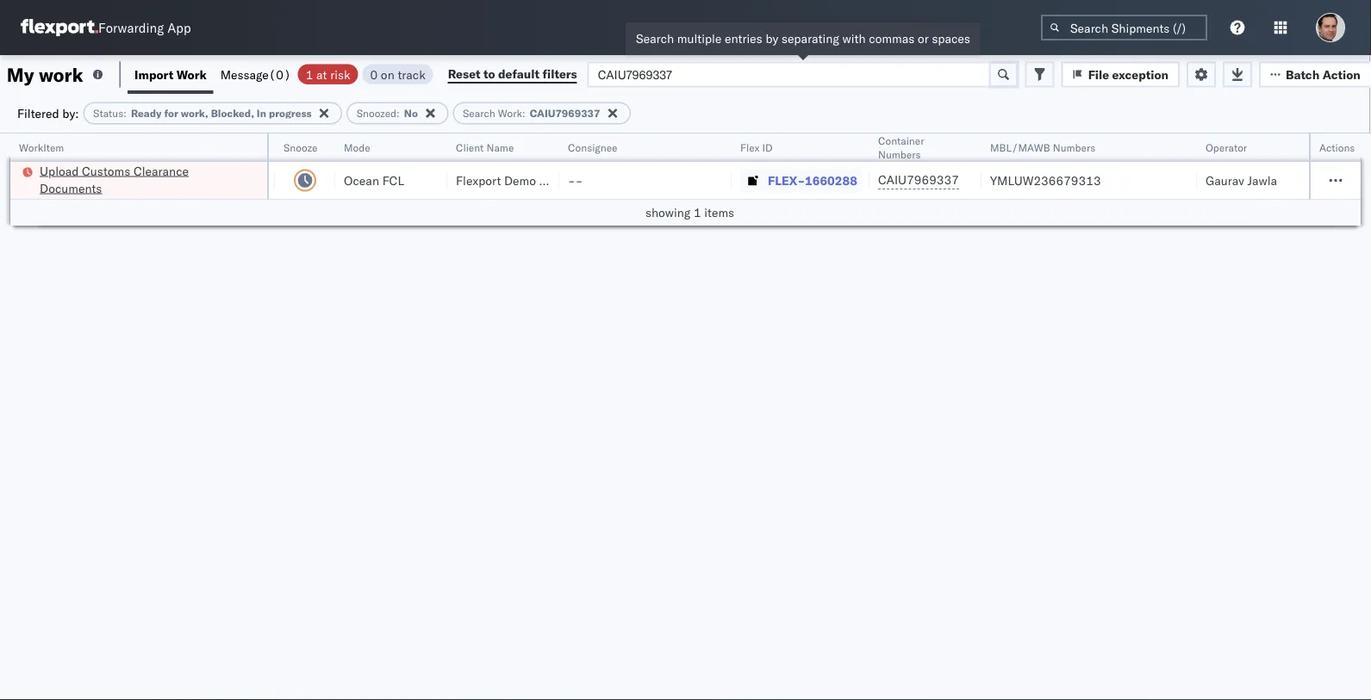 Task type: locate. For each thing, give the bounding box(es) containing it.
7 resize handle column header from the left
[[849, 134, 870, 227]]

risk
[[330, 67, 350, 82]]

0 horizontal spatial caiu7969337
[[530, 107, 600, 120]]

consignee up '--'
[[568, 141, 618, 154]]

12:00
[[94, 173, 128, 188]]

batch action button
[[1260, 62, 1372, 88]]

default
[[498, 66, 540, 81]]

2 horizontal spatial :
[[522, 107, 526, 120]]

1 horizontal spatial work
[[498, 107, 522, 120]]

documents
[[40, 181, 102, 196]]

1
[[306, 67, 313, 82], [694, 205, 701, 220]]

batch
[[1286, 67, 1320, 82]]

numbers down container
[[879, 148, 921, 161]]

1 horizontal spatial 1
[[694, 205, 701, 220]]

2022
[[231, 173, 261, 188]]

resize handle column header for workitem
[[247, 134, 267, 227]]

import
[[135, 67, 174, 82]]

snoozed
[[357, 107, 397, 120]]

flexport
[[456, 173, 501, 188]]

deadline
[[94, 141, 136, 154]]

0 on track
[[370, 67, 426, 82]]

consignee right demo
[[539, 173, 597, 188]]

client
[[456, 141, 484, 154]]

search multiple entries by separating with commas or spaces
[[636, 31, 971, 46]]

snooze
[[284, 141, 318, 154]]

reset
[[448, 66, 481, 81]]

0 vertical spatial consignee
[[568, 141, 618, 154]]

app
[[167, 19, 191, 36]]

numbers up ymluw236679313
[[1053, 141, 1096, 154]]

0 vertical spatial search
[[636, 31, 674, 46]]

flex id
[[741, 141, 773, 154]]

resize handle column header for consignee
[[711, 134, 732, 227]]

mode
[[344, 141, 370, 154]]

1 vertical spatial caiu7969337
[[879, 172, 959, 188]]

ocean
[[344, 173, 379, 188]]

work up name
[[498, 107, 522, 120]]

numbers for container numbers
[[879, 148, 921, 161]]

upload
[[40, 163, 79, 178]]

search left multiple
[[636, 31, 674, 46]]

am
[[131, 173, 150, 188]]

ready
[[131, 107, 162, 120]]

search
[[636, 31, 674, 46], [463, 107, 495, 120]]

1 left the items
[[694, 205, 701, 220]]

filtered
[[17, 106, 59, 121]]

1 horizontal spatial search
[[636, 31, 674, 46]]

file exception
[[1089, 67, 1169, 82]]

showing
[[646, 205, 691, 220]]

3 : from the left
[[522, 107, 526, 120]]

0 horizontal spatial :
[[123, 107, 127, 120]]

on
[[381, 67, 395, 82]]

name
[[487, 141, 514, 154]]

flex-1660288 button
[[741, 169, 861, 193], [741, 169, 861, 193]]

:
[[123, 107, 127, 120], [397, 107, 400, 120], [522, 107, 526, 120]]

0 vertical spatial work
[[177, 67, 207, 82]]

with
[[843, 31, 866, 46]]

flex id button
[[732, 137, 853, 154]]

1 : from the left
[[123, 107, 127, 120]]

4 resize handle column header from the left
[[427, 134, 447, 227]]

filters
[[543, 66, 577, 81]]

1 left at at the left
[[306, 67, 313, 82]]

9 resize handle column header from the left
[[1177, 134, 1197, 227]]

0 horizontal spatial numbers
[[879, 148, 921, 161]]

8 resize handle column header from the left
[[961, 134, 982, 227]]

file exception button
[[1062, 62, 1180, 88], [1062, 62, 1180, 88]]

1 horizontal spatial caiu7969337
[[879, 172, 959, 188]]

work right import
[[177, 67, 207, 82]]

caiu7969337 down "container numbers" 'button'
[[879, 172, 959, 188]]

resize handle column header
[[247, 134, 267, 227], [254, 134, 275, 227], [315, 134, 335, 227], [427, 134, 447, 227], [539, 134, 560, 227], [711, 134, 732, 227], [849, 134, 870, 227], [961, 134, 982, 227], [1177, 134, 1197, 227], [1289, 134, 1310, 227], [1341, 134, 1361, 227]]

1 horizontal spatial :
[[397, 107, 400, 120]]

flex-
[[768, 173, 805, 188]]

1 vertical spatial work
[[498, 107, 522, 120]]

customs
[[82, 163, 130, 178]]

consignee button
[[560, 137, 715, 154]]

container
[[879, 134, 925, 147]]

3 resize handle column header from the left
[[315, 134, 335, 227]]

ocean fcl
[[344, 173, 404, 188]]

no
[[404, 107, 418, 120]]

numbers inside container numbers
[[879, 148, 921, 161]]

: down default
[[522, 107, 526, 120]]

1 resize handle column header from the left
[[247, 134, 267, 227]]

5 resize handle column header from the left
[[539, 134, 560, 227]]

1 vertical spatial 1
[[694, 205, 701, 220]]

jawla
[[1248, 173, 1278, 188]]

0 horizontal spatial 1
[[306, 67, 313, 82]]

reset to default filters button
[[438, 62, 588, 88]]

-
[[568, 173, 576, 188], [576, 173, 583, 188]]

: left no
[[397, 107, 400, 120]]

6 resize handle column header from the left
[[711, 134, 732, 227]]

0 vertical spatial 1
[[306, 67, 313, 82]]

: for snoozed
[[397, 107, 400, 120]]

work inside button
[[177, 67, 207, 82]]

numbers inside button
[[1053, 141, 1096, 154]]

2 - from the left
[[576, 173, 583, 188]]

aug
[[184, 173, 207, 188]]

search for search work : caiu7969337
[[463, 107, 495, 120]]

caiu7969337 down filters
[[530, 107, 600, 120]]

in
[[257, 107, 266, 120]]

consignee
[[568, 141, 618, 154], [539, 173, 597, 188]]

: left ready
[[123, 107, 127, 120]]

resize handle column header for deadline
[[254, 134, 275, 227]]

track
[[398, 67, 426, 82]]

1 vertical spatial search
[[463, 107, 495, 120]]

or
[[918, 31, 929, 46]]

numbers for mbl/mawb numbers
[[1053, 141, 1096, 154]]

Search Work text field
[[588, 62, 991, 88]]

search up the client name
[[463, 107, 495, 120]]

2 resize handle column header from the left
[[254, 134, 275, 227]]

upload customs clearance documents link
[[40, 163, 245, 197]]

client name button
[[447, 137, 542, 154]]

1 horizontal spatial numbers
[[1053, 141, 1096, 154]]

0 horizontal spatial work
[[177, 67, 207, 82]]

forwarding app
[[98, 19, 191, 36]]

2 : from the left
[[397, 107, 400, 120]]

work
[[177, 67, 207, 82], [498, 107, 522, 120]]

entries
[[725, 31, 763, 46]]

11 resize handle column header from the left
[[1341, 134, 1361, 227]]

commas
[[869, 31, 915, 46]]

resize handle column header for container numbers
[[961, 134, 982, 227]]

numbers
[[1053, 141, 1096, 154], [879, 148, 921, 161]]

clearance
[[134, 163, 189, 178]]

id
[[763, 141, 773, 154]]

0 horizontal spatial search
[[463, 107, 495, 120]]



Task type: describe. For each thing, give the bounding box(es) containing it.
upload customs clearance documents button
[[40, 163, 245, 199]]

: for status
[[123, 107, 127, 120]]

1 - from the left
[[568, 173, 576, 188]]

search for search multiple entries by separating with commas or spaces
[[636, 31, 674, 46]]

import work button
[[128, 55, 214, 94]]

resize handle column header for mode
[[427, 134, 447, 227]]

resize handle column header for client name
[[539, 134, 560, 227]]

ymluw236679313
[[991, 173, 1101, 188]]

workitem
[[19, 141, 64, 154]]

forwarding app link
[[21, 19, 191, 36]]

flex-1660288
[[768, 173, 858, 188]]

my work
[[7, 63, 83, 86]]

work for import
[[177, 67, 207, 82]]

for
[[164, 107, 178, 120]]

batch action
[[1286, 67, 1361, 82]]

mbl/mawb numbers
[[991, 141, 1096, 154]]

flexport. image
[[21, 19, 98, 36]]

fcl
[[382, 173, 404, 188]]

at
[[316, 67, 327, 82]]

upload customs clearance documents
[[40, 163, 189, 196]]

0
[[370, 67, 378, 82]]

my
[[7, 63, 34, 86]]

to
[[484, 66, 495, 81]]

status
[[93, 107, 123, 120]]

12:00 am pdt, aug 19, 2022
[[94, 173, 261, 188]]

Search Shipments (/) text field
[[1041, 15, 1208, 41]]

(0)
[[269, 67, 291, 82]]

pdt,
[[153, 173, 181, 188]]

operator
[[1206, 141, 1248, 154]]

gaurav
[[1206, 173, 1245, 188]]

deadline button
[[85, 137, 258, 154]]

workitem button
[[10, 137, 250, 154]]

consignee inside button
[[568, 141, 618, 154]]

demo
[[504, 173, 536, 188]]

1 at risk
[[306, 67, 350, 82]]

exception
[[1113, 67, 1169, 82]]

action
[[1323, 67, 1361, 82]]

container numbers
[[879, 134, 925, 161]]

by
[[766, 31, 779, 46]]

mbl/mawb numbers button
[[982, 137, 1180, 154]]

items
[[705, 205, 735, 220]]

resize handle column header for flex id
[[849, 134, 870, 227]]

forwarding
[[98, 19, 164, 36]]

status : ready for work, blocked, in progress
[[93, 107, 312, 120]]

flex
[[741, 141, 760, 154]]

reset to default filters
[[448, 66, 577, 81]]

by:
[[62, 106, 79, 121]]

showing 1 items
[[646, 205, 735, 220]]

work,
[[181, 107, 208, 120]]

actions
[[1320, 141, 1356, 154]]

work for search
[[498, 107, 522, 120]]

message
[[220, 67, 269, 82]]

flexport demo consignee
[[456, 173, 597, 188]]

client name
[[456, 141, 514, 154]]

1 vertical spatial consignee
[[539, 173, 597, 188]]

resize handle column header for mbl/mawb numbers
[[1177, 134, 1197, 227]]

blocked,
[[211, 107, 254, 120]]

1660288
[[805, 173, 858, 188]]

snoozed : no
[[357, 107, 418, 120]]

19,
[[210, 173, 228, 188]]

mode button
[[335, 137, 430, 154]]

file
[[1089, 67, 1110, 82]]

separating
[[782, 31, 840, 46]]

work
[[39, 63, 83, 86]]

multiple
[[677, 31, 722, 46]]

progress
[[269, 107, 312, 120]]

import work
[[135, 67, 207, 82]]

message (0)
[[220, 67, 291, 82]]

container numbers button
[[870, 130, 965, 161]]

0 vertical spatial caiu7969337
[[530, 107, 600, 120]]

mbl/mawb
[[991, 141, 1051, 154]]

--
[[568, 173, 583, 188]]

spaces
[[932, 31, 971, 46]]

gaurav jawla
[[1206, 173, 1278, 188]]

search work : caiu7969337
[[463, 107, 600, 120]]

10 resize handle column header from the left
[[1289, 134, 1310, 227]]



Task type: vqa. For each thing, say whether or not it's contained in the screenshot.
2nd 'FLEX-'
no



